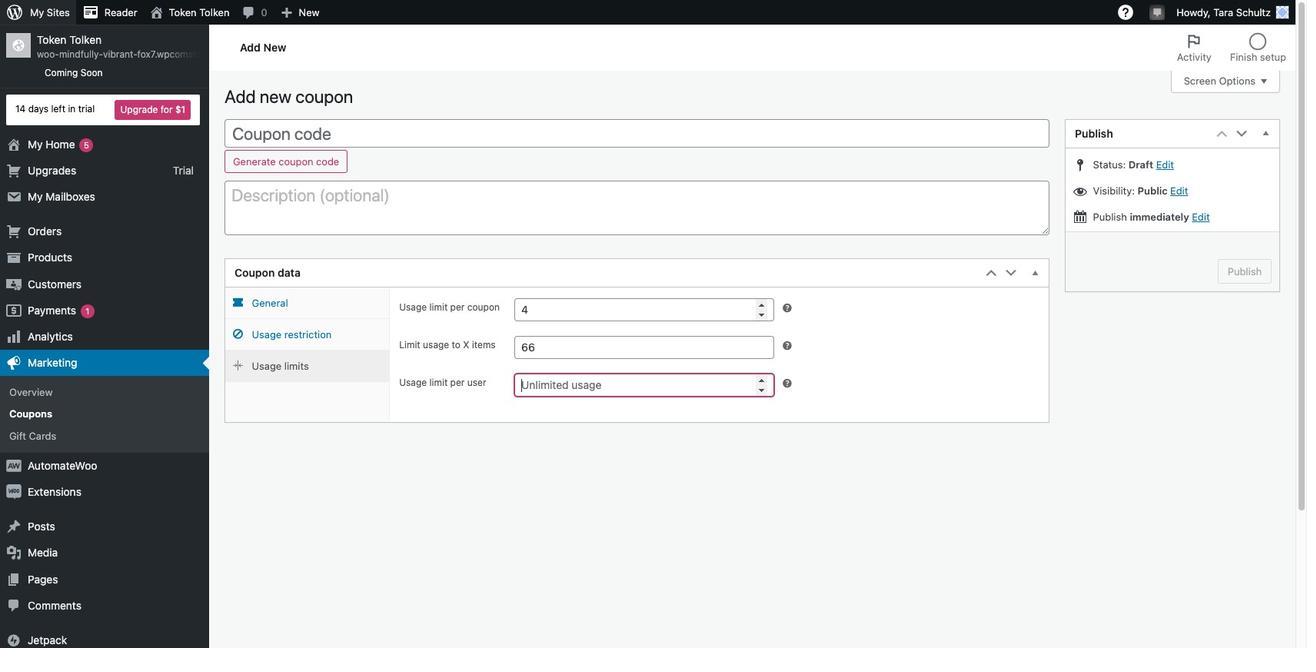 Task type: describe. For each thing, give the bounding box(es) containing it.
in
[[68, 103, 76, 115]]

user
[[468, 377, 487, 389]]

customers link
[[0, 271, 209, 297]]

edit button for status: draft edit
[[1157, 158, 1175, 171]]

code inside generate coupon code link
[[316, 156, 339, 168]]

limit usage to x items
[[399, 339, 496, 351]]

usage for usage restriction
[[252, 329, 282, 341]]

tolken for token tolken
[[199, 6, 230, 18]]

my sites link
[[0, 0, 76, 25]]

gift
[[9, 430, 26, 442]]

general link
[[225, 288, 389, 319]]

new inside toolbar navigation
[[299, 6, 320, 18]]

the maximum number of individual items this coupon can apply to when using product discounts. leave blank to apply to all qualifying items in cart. image
[[781, 340, 794, 352]]

gift cards
[[9, 430, 56, 442]]

to
[[452, 339, 461, 351]]

overview
[[9, 386, 53, 399]]

token tolken
[[169, 6, 230, 18]]

0
[[261, 6, 267, 18]]

finish setup
[[1231, 51, 1287, 63]]

mindfully-
[[59, 49, 103, 60]]

0 link
[[236, 0, 274, 25]]

jetpack
[[28, 634, 67, 647]]

tolken for token tolken woo-mindfully-vibrant-fox7.wpcomstaging.com coming soon
[[69, 33, 102, 46]]

Usage limit per coupon number field
[[515, 299, 774, 322]]

coupon code
[[232, 124, 331, 144]]

status: draft edit
[[1091, 158, 1175, 171]]

screen options
[[1184, 75, 1256, 87]]

setup
[[1261, 51, 1287, 63]]

$1
[[175, 104, 185, 115]]

analytics
[[28, 330, 73, 343]]

2 vertical spatial coupon
[[468, 302, 500, 313]]

usage limit per user
[[399, 377, 487, 389]]

reader
[[104, 6, 137, 18]]

upgrade
[[120, 104, 158, 115]]

for
[[161, 104, 173, 115]]

limit for coupon
[[430, 302, 448, 313]]

usage for usage limits
[[252, 360, 282, 372]]

Description (optional) text field
[[225, 181, 1050, 236]]

limit
[[399, 339, 421, 351]]

vibrant-
[[103, 49, 137, 60]]

token for token tolken
[[169, 6, 197, 18]]

1 vertical spatial coupon
[[279, 156, 314, 168]]

publish for publish
[[1075, 127, 1114, 140]]

add new coupon
[[225, 86, 353, 107]]

payments 1
[[28, 304, 90, 317]]

marketing link
[[0, 350, 209, 376]]

publish immediately edit
[[1091, 211, 1211, 223]]

orders
[[28, 225, 62, 238]]

my for my sites
[[30, 6, 44, 18]]

x
[[463, 339, 470, 351]]

general
[[252, 297, 288, 309]]

gift cards link
[[0, 425, 209, 447]]

per for coupon
[[451, 302, 465, 313]]

limits
[[284, 360, 309, 372]]

token for token tolken woo-mindfully-vibrant-fox7.wpcomstaging.com coming soon
[[37, 33, 67, 46]]

my home 5
[[28, 137, 89, 150]]

schultz
[[1237, 6, 1272, 18]]

token tolken woo-mindfully-vibrant-fox7.wpcomstaging.com coming soon
[[37, 33, 242, 78]]

coming
[[45, 67, 78, 78]]

payments
[[28, 304, 76, 317]]

my mailboxes
[[28, 190, 95, 203]]

usage restriction
[[252, 329, 332, 341]]

howdy, tara schultz
[[1177, 6, 1272, 18]]

how many times this coupon can be used before it is void. image
[[781, 302, 794, 315]]

Limit usage to X items number field
[[515, 336, 774, 359]]

1
[[86, 306, 90, 316]]

soon
[[81, 67, 103, 78]]

tara
[[1214, 6, 1234, 18]]

data
[[278, 266, 301, 280]]

new link
[[274, 0, 326, 25]]

usage for usage limit per user
[[399, 377, 427, 389]]

trial
[[173, 164, 194, 177]]

generate coupon code
[[233, 156, 339, 168]]

coupons
[[9, 408, 52, 420]]

posts
[[28, 520, 55, 533]]

items
[[472, 339, 496, 351]]

new
[[260, 86, 292, 107]]

comments link
[[0, 593, 209, 619]]

orders link
[[0, 219, 209, 245]]

add new
[[240, 40, 286, 54]]

upgrade for $1 button
[[115, 100, 191, 120]]

generate
[[233, 156, 276, 168]]

usage limit per coupon
[[399, 302, 500, 313]]

edit for public
[[1171, 185, 1189, 197]]

trial
[[78, 103, 95, 115]]

coupons link
[[0, 403, 209, 425]]

automatewoo link
[[0, 453, 209, 479]]

5
[[84, 140, 89, 150]]

toolbar navigation
[[0, 0, 1296, 28]]

tab list containing activity
[[1168, 25, 1296, 71]]

overview link
[[0, 382, 209, 403]]



Task type: locate. For each thing, give the bounding box(es) containing it.
1 vertical spatial coupon
[[235, 266, 275, 280]]

immediately
[[1130, 211, 1190, 223]]

status:
[[1094, 158, 1126, 171]]

coupon down coupon code
[[279, 156, 314, 168]]

tolken left 0 link
[[199, 6, 230, 18]]

0 vertical spatial per
[[451, 302, 465, 313]]

per up to
[[451, 302, 465, 313]]

main menu navigation
[[0, 25, 242, 649]]

days
[[28, 103, 49, 115]]

0 vertical spatial limit
[[430, 302, 448, 313]]

customers
[[28, 277, 82, 290]]

tolken inside toolbar navigation
[[199, 6, 230, 18]]

screen
[[1184, 75, 1217, 87]]

2 limit from the top
[[430, 377, 448, 389]]

add left new
[[225, 86, 256, 107]]

token up "woo-"
[[37, 33, 67, 46]]

finish setup button
[[1222, 25, 1296, 71]]

1 vertical spatial new
[[263, 40, 286, 54]]

left
[[51, 103, 65, 115]]

1 vertical spatial edit button
[[1171, 185, 1189, 197]]

add
[[240, 40, 261, 54], [225, 86, 256, 107]]

limit down the usage on the bottom
[[430, 377, 448, 389]]

token inside token tolken woo-mindfully-vibrant-fox7.wpcomstaging.com coming soon
[[37, 33, 67, 46]]

media
[[28, 547, 58, 560]]

coupon up items
[[468, 302, 500, 313]]

0 vertical spatial add
[[240, 40, 261, 54]]

coupon right new
[[296, 86, 353, 107]]

usage
[[423, 339, 449, 351]]

14 days left in trial
[[15, 103, 95, 115]]

my for my mailboxes
[[28, 190, 43, 203]]

pages
[[28, 573, 58, 586]]

limit for user
[[430, 377, 448, 389]]

my inside the my sites link
[[30, 6, 44, 18]]

analytics link
[[0, 324, 209, 350]]

usage down limit
[[399, 377, 427, 389]]

code up generate coupon code at the top left of page
[[295, 124, 331, 144]]

0 horizontal spatial new
[[263, 40, 286, 54]]

token up fox7.wpcomstaging.com
[[169, 6, 197, 18]]

0 vertical spatial edit button
[[1157, 158, 1175, 171]]

edit right 'immediately'
[[1193, 211, 1211, 223]]

home
[[46, 137, 75, 150]]

edit for draft
[[1157, 158, 1175, 171]]

usage up limit
[[399, 302, 427, 313]]

extensions
[[28, 485, 81, 499]]

1 vertical spatial add
[[225, 86, 256, 107]]

coupon
[[232, 124, 291, 144], [235, 266, 275, 280]]

edit
[[1157, 158, 1175, 171], [1171, 185, 1189, 197], [1193, 211, 1211, 223]]

usage limits link
[[225, 351, 389, 383]]

1 horizontal spatial new
[[299, 6, 320, 18]]

0 vertical spatial code
[[295, 124, 331, 144]]

automatewoo
[[28, 459, 97, 472]]

per for user
[[451, 377, 465, 389]]

draft
[[1129, 158, 1154, 171]]

publish
[[1075, 127, 1114, 140], [1094, 211, 1128, 223]]

activity
[[1178, 51, 1212, 63]]

0 vertical spatial tolken
[[199, 6, 230, 18]]

coupon for coupon data
[[235, 266, 275, 280]]

0 vertical spatial new
[[299, 6, 320, 18]]

1 vertical spatial limit
[[430, 377, 448, 389]]

usage down "general"
[[252, 329, 282, 341]]

2 vertical spatial edit button
[[1193, 211, 1211, 223]]

edit button right 'immediately'
[[1193, 211, 1211, 223]]

2 vertical spatial edit
[[1193, 211, 1211, 223]]

1 vertical spatial tolken
[[69, 33, 102, 46]]

posts link
[[0, 514, 209, 540]]

edit button
[[1157, 158, 1175, 171], [1171, 185, 1189, 197], [1193, 211, 1211, 223]]

finish
[[1231, 51, 1258, 63]]

0 horizontal spatial tolken
[[69, 33, 102, 46]]

my mailboxes link
[[0, 184, 209, 210]]

upgrade for $1
[[120, 104, 185, 115]]

tab list
[[1168, 25, 1296, 71]]

usage restriction link
[[225, 319, 389, 351]]

per left user
[[451, 377, 465, 389]]

new
[[299, 6, 320, 18], [263, 40, 286, 54]]

1 per from the top
[[451, 302, 465, 313]]

0 vertical spatial edit
[[1157, 158, 1175, 171]]

new down 0
[[263, 40, 286, 54]]

1 vertical spatial token
[[37, 33, 67, 46]]

1 vertical spatial code
[[316, 156, 339, 168]]

usage limits
[[252, 360, 309, 372]]

Coupon code text field
[[225, 119, 1050, 148]]

usage for usage limit per coupon
[[399, 302, 427, 313]]

1 horizontal spatial token
[[169, 6, 197, 18]]

publish down visibility:
[[1094, 211, 1128, 223]]

visibility: public edit
[[1091, 185, 1189, 197]]

0 vertical spatial coupon
[[232, 124, 291, 144]]

edit button right public
[[1171, 185, 1189, 197]]

extensions link
[[0, 479, 209, 506]]

token tolken link
[[144, 0, 236, 25]]

cards
[[29, 430, 56, 442]]

activity button
[[1168, 25, 1222, 71]]

coupon
[[296, 86, 353, 107], [279, 156, 314, 168], [468, 302, 500, 313]]

edit button right draft
[[1157, 158, 1175, 171]]

14
[[15, 103, 26, 115]]

my sites
[[30, 6, 70, 18]]

my
[[30, 6, 44, 18], [28, 137, 43, 150], [28, 190, 43, 203]]

media link
[[0, 540, 209, 567]]

limit up the usage on the bottom
[[430, 302, 448, 313]]

token
[[169, 6, 197, 18], [37, 33, 67, 46]]

1 limit from the top
[[430, 302, 448, 313]]

tolken up mindfully-
[[69, 33, 102, 46]]

my for my home 5
[[28, 137, 43, 150]]

1 vertical spatial my
[[28, 137, 43, 150]]

coupon for coupon code
[[232, 124, 291, 144]]

2 vertical spatial my
[[28, 190, 43, 203]]

upgrades
[[28, 164, 76, 177]]

2 per from the top
[[451, 377, 465, 389]]

1 vertical spatial edit
[[1171, 185, 1189, 197]]

per
[[451, 302, 465, 313], [451, 377, 465, 389]]

0 vertical spatial publish
[[1075, 127, 1114, 140]]

reader link
[[76, 0, 144, 25]]

1 horizontal spatial tolken
[[199, 6, 230, 18]]

tolken inside token tolken woo-mindfully-vibrant-fox7.wpcomstaging.com coming soon
[[69, 33, 102, 46]]

None submit
[[1218, 259, 1272, 284]]

coupon up generate
[[232, 124, 291, 144]]

token inside toolbar navigation
[[169, 6, 197, 18]]

marketing
[[28, 356, 77, 369]]

1 vertical spatial per
[[451, 377, 465, 389]]

publish up status:
[[1075, 127, 1114, 140]]

visibility:
[[1094, 185, 1136, 197]]

my inside my mailboxes link
[[28, 190, 43, 203]]

comments
[[28, 599, 81, 612]]

new right 0
[[299, 6, 320, 18]]

pages link
[[0, 567, 209, 593]]

my left home
[[28, 137, 43, 150]]

coupon data
[[235, 266, 301, 280]]

edit button for visibility: public edit
[[1171, 185, 1189, 197]]

restriction
[[284, 329, 332, 341]]

0 vertical spatial my
[[30, 6, 44, 18]]

howdy,
[[1177, 6, 1211, 18]]

fox7.wpcomstaging.com
[[137, 49, 242, 60]]

usage
[[399, 302, 427, 313], [252, 329, 282, 341], [252, 360, 282, 372], [399, 377, 427, 389]]

edit right draft
[[1157, 158, 1175, 171]]

generate coupon code link
[[225, 150, 348, 173]]

my down upgrades
[[28, 190, 43, 203]]

how many times this coupon can be used by an individual user. uses billing email for guests, and user id for logged in users. image
[[781, 378, 794, 390]]

add down 0 link
[[240, 40, 261, 54]]

woo-
[[37, 49, 59, 60]]

edit right public
[[1171, 185, 1189, 197]]

public
[[1138, 185, 1168, 197]]

Usage limit per user number field
[[515, 374, 774, 397]]

coupon up "general"
[[235, 266, 275, 280]]

1 vertical spatial publish
[[1094, 211, 1128, 223]]

options
[[1220, 75, 1256, 87]]

code down coupon code
[[316, 156, 339, 168]]

publish for publish immediately edit
[[1094, 211, 1128, 223]]

usage left limits
[[252, 360, 282, 372]]

code
[[295, 124, 331, 144], [316, 156, 339, 168]]

my left "sites"
[[30, 6, 44, 18]]

add for add new coupon
[[225, 86, 256, 107]]

products
[[28, 251, 72, 264]]

0 horizontal spatial token
[[37, 33, 67, 46]]

add for add new
[[240, 40, 261, 54]]

sites
[[47, 6, 70, 18]]

notification image
[[1152, 5, 1164, 18]]

0 vertical spatial coupon
[[296, 86, 353, 107]]

0 vertical spatial token
[[169, 6, 197, 18]]

products link
[[0, 245, 209, 271]]

mailboxes
[[46, 190, 95, 203]]

jetpack link
[[0, 628, 209, 649]]



Task type: vqa. For each thing, say whether or not it's contained in the screenshot.
place
no



